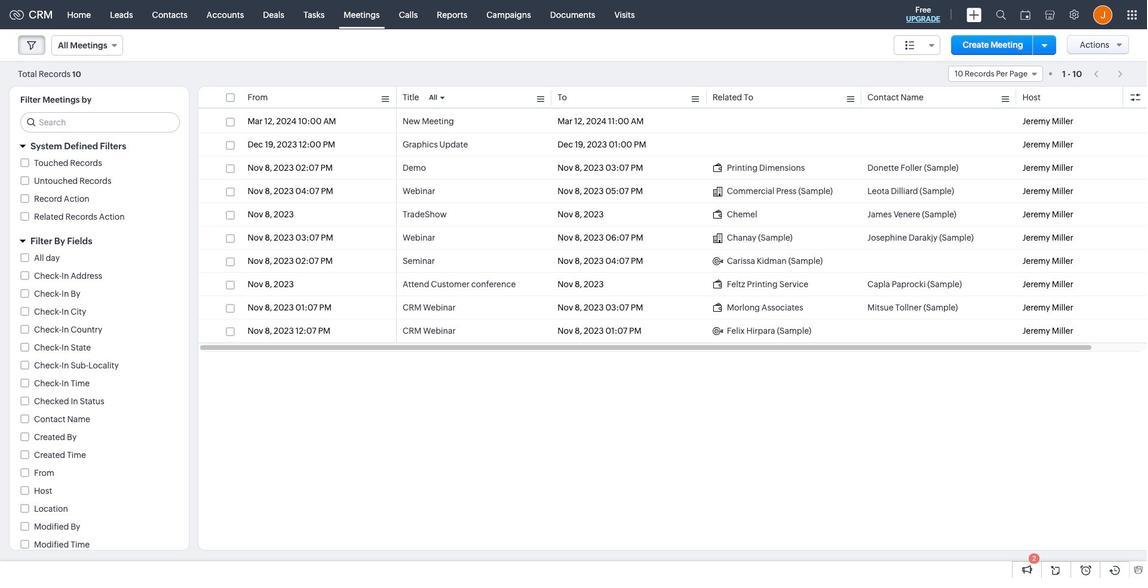 Task type: vqa. For each thing, say whether or not it's contained in the screenshot.
Size field
yes



Task type: locate. For each thing, give the bounding box(es) containing it.
None field
[[51, 35, 123, 56], [894, 35, 941, 55], [948, 66, 1043, 82], [51, 35, 123, 56], [948, 66, 1043, 82]]

navigation
[[1088, 65, 1130, 82]]

logo image
[[10, 10, 24, 19]]

search element
[[989, 0, 1014, 29]]

row group
[[198, 110, 1147, 343]]

search image
[[996, 10, 1006, 20]]



Task type: describe. For each thing, give the bounding box(es) containing it.
none field size
[[894, 35, 941, 55]]

profile image
[[1094, 5, 1113, 24]]

profile element
[[1086, 0, 1120, 29]]

Search text field
[[21, 113, 179, 132]]

calendar image
[[1021, 10, 1031, 19]]

size image
[[905, 40, 915, 51]]

create menu image
[[967, 7, 982, 22]]

create menu element
[[960, 0, 989, 29]]



